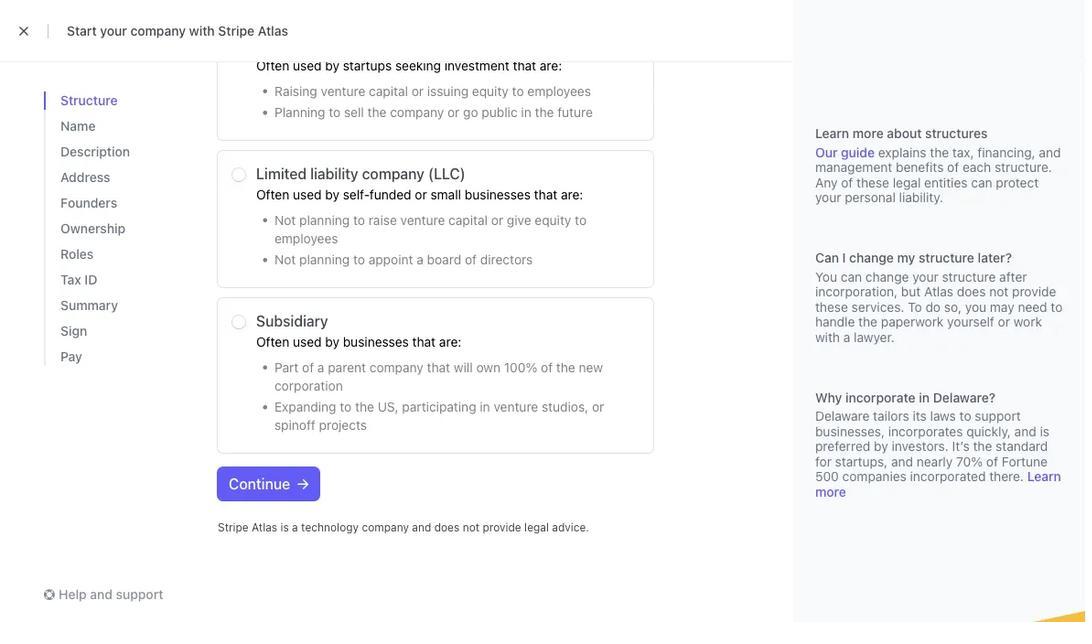 Task type: locate. For each thing, give the bounding box(es) containing it.
not inside can i change my structure later? you can change your structure after incorporation, but atlas does not provide these services. to do so, you may need to handle the paperwork yourself or work with a lawyer.
[[989, 284, 1009, 299]]

board
[[427, 252, 461, 267]]

a left lawyer.
[[843, 329, 850, 344]]

1 horizontal spatial not
[[989, 284, 1009, 299]]

support right help
[[116, 587, 163, 602]]

your
[[100, 23, 127, 38], [815, 190, 841, 205], [912, 269, 939, 284]]

corporation
[[275, 378, 343, 393]]

0 vertical spatial with
[[189, 23, 215, 38]]

services.
[[852, 299, 904, 314]]

does inside can i change my structure later? you can change your structure after incorporation, but atlas does not provide these services. to do so, you may need to handle the paperwork yourself or work with a lawyer.
[[957, 284, 986, 299]]

0 vertical spatial is
[[1040, 424, 1050, 439]]

atlas
[[258, 23, 288, 38], [924, 284, 953, 299], [252, 521, 277, 534]]

0 vertical spatial planning
[[299, 212, 350, 228]]

work
[[1014, 314, 1042, 329]]

learn inside learn more
[[1027, 469, 1061, 484]]

equity inside not planning to raise venture capital or give equity to employees not planning to appoint a board of directors
[[535, 212, 571, 228]]

can down tax,
[[971, 175, 992, 190]]

atlas up raising
[[258, 23, 288, 38]]

1 horizontal spatial these
[[857, 175, 889, 190]]

there.
[[989, 469, 1024, 484]]

1 horizontal spatial venture
[[400, 212, 445, 228]]

your inside explains the tax, financing, and management benefits of each structure. any of these legal entities can protect your personal liability.
[[815, 190, 841, 205]]

1 horizontal spatial employees
[[527, 83, 591, 98]]

a left board
[[417, 252, 423, 267]]

1 vertical spatial capital
[[449, 212, 488, 228]]

capital down often used by startups seeking investment that are:
[[369, 83, 408, 98]]

0 horizontal spatial with
[[189, 23, 215, 38]]

0 vertical spatial not
[[275, 212, 296, 228]]

often up raising
[[256, 58, 289, 73]]

2 vertical spatial atlas
[[252, 521, 277, 534]]

1 vertical spatial with
[[815, 329, 840, 344]]

by left "startups"
[[325, 58, 339, 73]]

3 used from the top
[[293, 335, 322, 350]]

atlas down continue button
[[252, 521, 277, 534]]

part
[[275, 360, 299, 375]]

0 vertical spatial capital
[[369, 83, 408, 98]]

participating
[[402, 400, 476, 415]]

change down my
[[865, 269, 909, 284]]

venture
[[321, 83, 365, 98], [400, 212, 445, 228], [494, 400, 538, 415]]

planning down self-
[[299, 212, 350, 228]]

to right give
[[575, 212, 587, 228]]

a inside not planning to raise venture capital or give equity to employees not planning to appoint a board of directors
[[417, 252, 423, 267]]

more up guide
[[853, 126, 884, 141]]

for
[[815, 454, 832, 469]]

0 vertical spatial these
[[857, 175, 889, 190]]

1 horizontal spatial in
[[521, 105, 531, 120]]

equity inside "raising venture capital or issuing equity to employees planning to sell the company or go public in the future"
[[472, 83, 509, 98]]

1 horizontal spatial with
[[815, 329, 840, 344]]

0 vertical spatial provide
[[1012, 284, 1056, 299]]

can down i
[[841, 269, 862, 284]]

1 horizontal spatial equity
[[535, 212, 571, 228]]

1 vertical spatial provide
[[483, 521, 521, 534]]

venture up the sell
[[321, 83, 365, 98]]

with
[[189, 23, 215, 38], [815, 329, 840, 344]]

a
[[417, 252, 423, 267], [843, 329, 850, 344], [317, 360, 324, 375], [292, 521, 298, 534]]

employees
[[527, 83, 591, 98], [275, 231, 338, 246]]

liability
[[310, 165, 358, 183]]

or
[[412, 83, 424, 98], [447, 105, 460, 120], [415, 187, 427, 202], [491, 212, 503, 228], [998, 314, 1010, 329], [592, 400, 604, 415]]

1 horizontal spatial support
[[975, 409, 1021, 424]]

the left us,
[[355, 400, 374, 415]]

legal
[[893, 175, 921, 190], [524, 521, 549, 534]]

0 vertical spatial more
[[853, 126, 884, 141]]

0 horizontal spatial learn
[[815, 126, 849, 141]]

or left 'work'
[[998, 314, 1010, 329]]

and
[[1039, 145, 1061, 160], [1014, 424, 1036, 439], [891, 454, 913, 469], [412, 521, 431, 534], [90, 587, 113, 602]]

company inside part of a parent company that will own 100% of the new corporation expanding to the us, participating in venture studios, or spinoff projects
[[369, 360, 423, 375]]

1 horizontal spatial more
[[853, 126, 884, 141]]

equity
[[472, 83, 509, 98], [535, 212, 571, 228]]

in right 'public'
[[521, 105, 531, 120]]

0 vertical spatial often
[[256, 58, 289, 73]]

support
[[975, 409, 1021, 424], [116, 587, 163, 602]]

standard
[[996, 439, 1048, 454]]

our
[[815, 145, 838, 160]]

0 horizontal spatial does
[[434, 521, 460, 534]]

1 vertical spatial structure
[[942, 269, 996, 284]]

1 horizontal spatial legal
[[893, 175, 921, 190]]

0 horizontal spatial these
[[815, 299, 848, 314]]

stripe
[[218, 23, 254, 38], [218, 521, 249, 534]]

2 vertical spatial often
[[256, 335, 289, 350]]

continue
[[229, 475, 290, 493]]

by up companies
[[874, 439, 888, 454]]

3 often from the top
[[256, 335, 289, 350]]

often
[[256, 58, 289, 73], [256, 187, 289, 202], [256, 335, 289, 350]]

in inside "raising venture capital or issuing equity to employees planning to sell the company or go public in the future"
[[521, 105, 531, 120]]

company up us,
[[369, 360, 423, 375]]

to up projects
[[340, 400, 352, 415]]

is left technology
[[280, 521, 289, 534]]

businesses,
[[815, 424, 885, 439]]

to left the raise
[[353, 212, 365, 228]]

can inside can i change my structure later? you can change your structure after incorporation, but atlas does not provide these services. to do so, you may need to handle the paperwork yourself or work with a lawyer.
[[841, 269, 862, 284]]

1 vertical spatial legal
[[524, 521, 549, 534]]

1 vertical spatial atlas
[[924, 284, 953, 299]]

2 vertical spatial used
[[293, 335, 322, 350]]

used for subsidiary
[[293, 335, 322, 350]]

1 vertical spatial not
[[463, 521, 480, 534]]

to down delaware?
[[960, 409, 971, 424]]

used up raising
[[293, 58, 322, 73]]

0 horizontal spatial support
[[116, 587, 163, 602]]

atlas right the but
[[924, 284, 953, 299]]

more down for
[[815, 484, 846, 499]]

delaware
[[815, 409, 870, 424]]

1 vertical spatial learn
[[1027, 469, 1061, 484]]

are: down future
[[561, 187, 583, 202]]

by down liability
[[325, 187, 339, 202]]

that
[[513, 58, 536, 73], [534, 187, 557, 202], [412, 335, 436, 350], [427, 360, 450, 375]]

equity up 'public'
[[472, 83, 509, 98]]

1 vertical spatial is
[[280, 521, 289, 534]]

1 vertical spatial employees
[[275, 231, 338, 246]]

0 vertical spatial support
[[975, 409, 1021, 424]]

can
[[815, 250, 839, 265]]

that left will
[[427, 360, 450, 375]]

by for self-
[[325, 187, 339, 202]]

2 often from the top
[[256, 187, 289, 202]]

company down issuing
[[390, 105, 444, 120]]

a inside part of a parent company that will own 100% of the new corporation expanding to the us, participating in venture studios, or spinoff projects
[[317, 360, 324, 375]]

management
[[815, 160, 892, 175]]

are: up future
[[540, 58, 562, 73]]

that up part of a parent company that will own 100% of the new corporation expanding to the us, participating in venture studios, or spinoff projects at the bottom
[[412, 335, 436, 350]]

(llc)
[[428, 165, 466, 183]]

to right need on the right
[[1051, 299, 1063, 314]]

1 horizontal spatial does
[[957, 284, 986, 299]]

not
[[989, 284, 1009, 299], [463, 521, 480, 534]]

0 horizontal spatial can
[[841, 269, 862, 284]]

planning
[[299, 212, 350, 228], [299, 252, 350, 267]]

0 vertical spatial equity
[[472, 83, 509, 98]]

your down management
[[815, 190, 841, 205]]

equity right give
[[535, 212, 571, 228]]

0 horizontal spatial your
[[100, 23, 127, 38]]

legal down explains
[[893, 175, 921, 190]]

of
[[947, 160, 959, 175], [841, 175, 853, 190], [465, 252, 477, 267], [302, 360, 314, 375], [541, 360, 553, 375], [986, 454, 998, 469]]

legal left advice.
[[524, 521, 549, 534]]

later?
[[978, 250, 1012, 265]]

1 vertical spatial not
[[275, 252, 296, 267]]

or down seeking
[[412, 83, 424, 98]]

by
[[325, 58, 339, 73], [325, 187, 339, 202], [325, 335, 339, 350], [874, 439, 888, 454]]

fortune
[[1002, 454, 1048, 469]]

venture inside not planning to raise venture capital or give equity to employees not planning to appoint a board of directors
[[400, 212, 445, 228]]

your right start
[[100, 23, 127, 38]]

0 vertical spatial structure
[[919, 250, 974, 265]]

of right any
[[841, 175, 853, 190]]

0 horizontal spatial more
[[815, 484, 846, 499]]

change right i
[[849, 250, 894, 265]]

1 vertical spatial does
[[434, 521, 460, 534]]

used
[[293, 58, 322, 73], [293, 187, 322, 202], [293, 335, 322, 350]]

to
[[908, 299, 922, 314]]

that down future
[[534, 187, 557, 202]]

your down my
[[912, 269, 939, 284]]

2 vertical spatial venture
[[494, 400, 538, 415]]

often for subsidiary
[[256, 335, 289, 350]]

support inside delaware tailors its laws to support businesses, incorporates quickly, and is preferred by investors. it's the standard for startups, and nearly 70% of fortune 500 companies incorporated there.
[[975, 409, 1021, 424]]

structure
[[919, 250, 974, 265], [942, 269, 996, 284]]

1 vertical spatial more
[[815, 484, 846, 499]]

investors.
[[892, 439, 949, 454]]

1 horizontal spatial businesses
[[465, 187, 531, 202]]

1 vertical spatial support
[[116, 587, 163, 602]]

protect
[[996, 175, 1039, 190]]

structure.
[[995, 160, 1052, 175]]

laws
[[930, 409, 956, 424]]

of left each
[[947, 160, 959, 175]]

more inside learn more
[[815, 484, 846, 499]]

more
[[853, 126, 884, 141], [815, 484, 846, 499]]

0 vertical spatial legal
[[893, 175, 921, 190]]

often down subsidiary
[[256, 335, 289, 350]]

0 horizontal spatial equity
[[472, 83, 509, 98]]

to inside delaware tailors its laws to support businesses, incorporates quickly, and is preferred by investors. it's the standard for startups, and nearly 70% of fortune 500 companies incorporated there.
[[960, 409, 971, 424]]

of right board
[[465, 252, 477, 267]]

provide up 'work'
[[1012, 284, 1056, 299]]

1 horizontal spatial can
[[971, 175, 992, 190]]

with inside can i change my structure later? you can change your structure after incorporation, but atlas does not provide these services. to do so, you may need to handle the paperwork yourself or work with a lawyer.
[[815, 329, 840, 344]]

1 vertical spatial stripe
[[218, 521, 249, 534]]

by up parent
[[325, 335, 339, 350]]

of inside not planning to raise venture capital or give equity to employees not planning to appoint a board of directors
[[465, 252, 477, 267]]

part of a parent company that will own 100% of the new corporation expanding to the us, participating in venture studios, or spinoff projects
[[275, 360, 604, 433]]

capital inside not planning to raise venture capital or give equity to employees not planning to appoint a board of directors
[[449, 212, 488, 228]]

employees up future
[[527, 83, 591, 98]]

2 vertical spatial your
[[912, 269, 939, 284]]

not down limited on the top left of the page
[[275, 212, 296, 228]]

0 vertical spatial can
[[971, 175, 992, 190]]

these down guide
[[857, 175, 889, 190]]

lawyer.
[[854, 329, 895, 344]]

these inside can i change my structure later? you can change your structure after incorporation, but atlas does not provide these services. to do so, you may need to handle the paperwork yourself or work with a lawyer.
[[815, 299, 848, 314]]

2 horizontal spatial your
[[912, 269, 939, 284]]

seeking
[[395, 58, 441, 73]]

1 not from the top
[[275, 212, 296, 228]]

0 vertical spatial employees
[[527, 83, 591, 98]]

these down you
[[815, 299, 848, 314]]

1 horizontal spatial your
[[815, 190, 841, 205]]

capital down small
[[449, 212, 488, 228]]

technology
[[301, 521, 359, 534]]

in up its
[[919, 390, 930, 405]]

0 horizontal spatial employees
[[275, 231, 338, 246]]

planning left appoint
[[299, 252, 350, 267]]

learn up our
[[815, 126, 849, 141]]

the down incorporation,
[[858, 314, 878, 329]]

0 horizontal spatial businesses
[[343, 335, 409, 350]]

1 vertical spatial these
[[815, 299, 848, 314]]

1 planning from the top
[[299, 212, 350, 228]]

venture down 100% on the bottom left of page
[[494, 400, 538, 415]]

more for learn more about structures
[[853, 126, 884, 141]]

1 vertical spatial change
[[865, 269, 909, 284]]

2 used from the top
[[293, 187, 322, 202]]

studios,
[[542, 400, 589, 415]]

0 vertical spatial learn
[[815, 126, 849, 141]]

or inside part of a parent company that will own 100% of the new corporation expanding to the us, participating in venture studios, or spinoff projects
[[592, 400, 604, 415]]

1 vertical spatial are:
[[561, 187, 583, 202]]

employees down limited on the top left of the page
[[275, 231, 338, 246]]

0 vertical spatial not
[[989, 284, 1009, 299]]

guide
[[841, 145, 875, 160]]

paperwork
[[881, 314, 944, 329]]

1 horizontal spatial is
[[1040, 424, 1050, 439]]

the right "it's" at the bottom of page
[[973, 439, 992, 454]]

1 horizontal spatial provide
[[1012, 284, 1056, 299]]

or right studios,
[[592, 400, 604, 415]]

1 vertical spatial venture
[[400, 212, 445, 228]]

0 vertical spatial stripe
[[218, 23, 254, 38]]

in down own
[[480, 400, 490, 415]]

legal inside explains the tax, financing, and management benefits of each structure. any of these legal entities can protect your personal liability.
[[893, 175, 921, 190]]

1 horizontal spatial capital
[[449, 212, 488, 228]]

0 horizontal spatial venture
[[321, 83, 365, 98]]

0 horizontal spatial provide
[[483, 521, 521, 534]]

preferred
[[815, 439, 870, 454]]

or inside not planning to raise venture capital or give equity to employees not planning to appoint a board of directors
[[491, 212, 503, 228]]

1 vertical spatial your
[[815, 190, 841, 205]]

2 vertical spatial are:
[[439, 335, 461, 350]]

to inside part of a parent company that will own 100% of the new corporation expanding to the us, participating in venture studios, or spinoff projects
[[340, 400, 352, 415]]

structure right my
[[919, 250, 974, 265]]

to inside can i change my structure later? you can change your structure after incorporation, but atlas does not provide these services. to do so, you may need to handle the paperwork yourself or work with a lawyer.
[[1051, 299, 1063, 314]]

not
[[275, 212, 296, 228], [275, 252, 296, 267]]

not up subsidiary
[[275, 252, 296, 267]]

capital inside "raising venture capital or issuing equity to employees planning to sell the company or go public in the future"
[[369, 83, 408, 98]]

0 vertical spatial venture
[[321, 83, 365, 98]]

or left give
[[491, 212, 503, 228]]

0 horizontal spatial in
[[480, 400, 490, 415]]

employees inside not planning to raise venture capital or give equity to employees not planning to appoint a board of directors
[[275, 231, 338, 246]]

of up corporation
[[302, 360, 314, 375]]

provide left advice.
[[483, 521, 521, 534]]

1 vertical spatial often
[[256, 187, 289, 202]]

1 vertical spatial can
[[841, 269, 862, 284]]

1 often from the top
[[256, 58, 289, 73]]

of right 70%
[[986, 454, 998, 469]]

a up corporation
[[317, 360, 324, 375]]

learn
[[815, 126, 849, 141], [1027, 469, 1061, 484]]

businesses up parent
[[343, 335, 409, 350]]

0 vertical spatial does
[[957, 284, 986, 299]]

each
[[963, 160, 991, 175]]

these inside explains the tax, financing, and management benefits of each structure. any of these legal entities can protect your personal liability.
[[857, 175, 889, 190]]

the left tax,
[[930, 145, 949, 160]]

are: up will
[[439, 335, 461, 350]]

capital
[[369, 83, 408, 98], [449, 212, 488, 228]]

0 vertical spatial change
[[849, 250, 894, 265]]

often down limited on the top left of the page
[[256, 187, 289, 202]]

businesses up give
[[465, 187, 531, 202]]

used down subsidiary
[[293, 335, 322, 350]]

svg image
[[297, 479, 308, 490]]

often for limited liability company (llc)
[[256, 187, 289, 202]]

structure up you on the right
[[942, 269, 996, 284]]

used down limited on the top left of the page
[[293, 187, 322, 202]]

1 horizontal spatial learn
[[1027, 469, 1061, 484]]

0 vertical spatial used
[[293, 58, 322, 73]]

venture down often used by self-funded or small businesses that are:
[[400, 212, 445, 228]]

or inside can i change my structure later? you can change your structure after incorporation, but atlas does not provide these services. to do so, you may need to handle the paperwork yourself or work with a lawyer.
[[998, 314, 1010, 329]]

1 vertical spatial used
[[293, 187, 322, 202]]

1 vertical spatial planning
[[299, 252, 350, 267]]

support down delaware?
[[975, 409, 1021, 424]]

you
[[815, 269, 837, 284]]

1 vertical spatial equity
[[535, 212, 571, 228]]

structures
[[925, 126, 988, 141]]

is up fortune
[[1040, 424, 1050, 439]]

more for learn more
[[815, 484, 846, 499]]

0 horizontal spatial capital
[[369, 83, 408, 98]]

the
[[367, 105, 387, 120], [535, 105, 554, 120], [930, 145, 949, 160], [858, 314, 878, 329], [556, 360, 575, 375], [355, 400, 374, 415], [973, 439, 992, 454]]

2 horizontal spatial venture
[[494, 400, 538, 415]]

by inside delaware tailors its laws to support businesses, incorporates quickly, and is preferred by investors. it's the standard for startups, and nearly 70% of fortune 500 companies incorporated there.
[[874, 439, 888, 454]]

learn down standard
[[1027, 469, 1061, 484]]



Task type: vqa. For each thing, say whether or not it's contained in the screenshot.
create
no



Task type: describe. For each thing, give the bounding box(es) containing it.
about
[[887, 126, 922, 141]]

issuing
[[427, 83, 469, 98]]

incorporates
[[888, 424, 963, 439]]

limited
[[256, 165, 307, 183]]

handle
[[815, 314, 855, 329]]

expanding
[[275, 400, 336, 415]]

or left small
[[415, 187, 427, 202]]

by for startups
[[325, 58, 339, 73]]

100%
[[504, 360, 537, 375]]

my
[[897, 250, 915, 265]]

1 used from the top
[[293, 58, 322, 73]]

us,
[[378, 400, 399, 415]]

often used by self-funded or small businesses that are:
[[256, 187, 583, 202]]

i
[[842, 250, 846, 265]]

start your company with stripe atlas
[[67, 23, 288, 38]]

startups,
[[835, 454, 888, 469]]

appoint
[[368, 252, 413, 267]]

0 vertical spatial are:
[[540, 58, 562, 73]]

2 not from the top
[[275, 252, 296, 267]]

2 horizontal spatial in
[[919, 390, 930, 405]]

spinoff
[[275, 418, 316, 433]]

used for limited liability company (llc)
[[293, 187, 322, 202]]

any
[[815, 175, 838, 190]]

incorporation,
[[815, 284, 898, 299]]

benefits
[[896, 160, 944, 175]]

limited liability company (llc)
[[256, 165, 466, 183]]

need
[[1018, 299, 1047, 314]]

raise
[[368, 212, 397, 228]]

our guide link
[[815, 145, 875, 160]]

500
[[815, 469, 839, 484]]

the inside delaware tailors its laws to support businesses, incorporates quickly, and is preferred by investors. it's the standard for startups, and nearly 70% of fortune 500 companies incorporated there.
[[973, 439, 992, 454]]

of right 100% on the bottom left of page
[[541, 360, 553, 375]]

entities
[[924, 175, 968, 190]]

the inside can i change my structure later? you can change your structure after incorporation, but atlas does not provide these services. to do so, you may need to handle the paperwork yourself or work with a lawyer.
[[858, 314, 878, 329]]

support inside help and support link
[[116, 587, 163, 602]]

the inside explains the tax, financing, and management benefits of each structure. any of these legal entities can protect your personal liability.
[[930, 145, 949, 160]]

of inside delaware tailors its laws to support businesses, incorporates quickly, and is preferred by investors. it's the standard for startups, and nearly 70% of fortune 500 companies incorporated there.
[[986, 454, 998, 469]]

after
[[999, 269, 1027, 284]]

it's
[[952, 439, 970, 454]]

do
[[925, 299, 941, 314]]

70%
[[956, 454, 983, 469]]

1 stripe from the top
[[218, 23, 254, 38]]

learn more about structures
[[815, 126, 988, 141]]

0 horizontal spatial not
[[463, 521, 480, 534]]

to left the sell
[[329, 105, 341, 120]]

directors
[[480, 252, 533, 267]]

can i change my structure later? you can change your structure after incorporation, but atlas does not provide these services. to do so, you may need to handle the paperwork yourself or work with a lawyer.
[[815, 250, 1063, 344]]

provide inside can i change my structure later? you can change your structure after incorporation, but atlas does not provide these services. to do so, you may need to handle the paperwork yourself or work with a lawyer.
[[1012, 284, 1056, 299]]

own
[[476, 360, 501, 375]]

learn for learn more about structures
[[815, 126, 849, 141]]

the left new
[[556, 360, 575, 375]]

employees inside "raising venture capital or issuing equity to employees planning to sell the company or go public in the future"
[[527, 83, 591, 98]]

learn more link
[[815, 469, 1061, 499]]

1 vertical spatial businesses
[[343, 335, 409, 350]]

startups
[[343, 58, 392, 73]]

often used by businesses that are:
[[256, 335, 461, 350]]

personal
[[845, 190, 896, 205]]

learn for learn more
[[1027, 469, 1061, 484]]

you
[[965, 299, 986, 314]]

atlas inside can i change my structure later? you can change your structure after incorporation, but atlas does not provide these services. to do so, you may need to handle the paperwork yourself or work with a lawyer.
[[924, 284, 953, 299]]

learn more
[[815, 469, 1061, 499]]

why incorporate in delaware?
[[815, 390, 996, 405]]

projects
[[319, 418, 367, 433]]

in inside part of a parent company that will own 100% of the new corporation expanding to the us, participating in venture studios, or spinoff projects
[[480, 400, 490, 415]]

tax,
[[952, 145, 974, 160]]

sell
[[344, 105, 364, 120]]

0 horizontal spatial legal
[[524, 521, 549, 534]]

can inside explains the tax, financing, and management benefits of each structure. any of these legal entities can protect your personal liability.
[[971, 175, 992, 190]]

help
[[59, 587, 87, 602]]

to up 'public'
[[512, 83, 524, 98]]

financing,
[[978, 145, 1035, 160]]

but
[[901, 284, 921, 299]]

give
[[507, 212, 531, 228]]

0 vertical spatial your
[[100, 23, 127, 38]]

investment
[[445, 58, 509, 73]]

explains the tax, financing, and management benefits of each structure. any of these legal entities can protect your personal liability.
[[815, 145, 1061, 205]]

the left future
[[535, 105, 554, 120]]

a inside can i change my structure later? you can change your structure after incorporation, but atlas does not provide these services. to do so, you may need to handle the paperwork yourself or work with a lawyer.
[[843, 329, 850, 344]]

delaware?
[[933, 390, 996, 405]]

liability.
[[899, 190, 943, 205]]

funded
[[370, 187, 411, 202]]

company up funded
[[362, 165, 424, 183]]

advice.
[[552, 521, 589, 534]]

self-
[[343, 187, 370, 202]]

incorporate
[[846, 390, 916, 405]]

explains
[[878, 145, 926, 160]]

company right technology
[[362, 521, 409, 534]]

that inside part of a parent company that will own 100% of the new corporation expanding to the us, participating in venture studios, or spinoff projects
[[427, 360, 450, 375]]

raising venture capital or issuing equity to employees planning to sell the company or go public in the future
[[275, 83, 593, 120]]

0 vertical spatial atlas
[[258, 23, 288, 38]]

will
[[454, 360, 473, 375]]

2 planning from the top
[[299, 252, 350, 267]]

or left go
[[447, 105, 460, 120]]

not planning to raise venture capital or give equity to employees not planning to appoint a board of directors
[[275, 212, 587, 267]]

may
[[990, 299, 1014, 314]]

0 horizontal spatial is
[[280, 521, 289, 534]]

quickly,
[[966, 424, 1011, 439]]

a left technology
[[292, 521, 298, 534]]

2 stripe from the top
[[218, 521, 249, 534]]

company inside "raising venture capital or issuing equity to employees planning to sell the company or go public in the future"
[[390, 105, 444, 120]]

subsidiary
[[256, 313, 328, 330]]

by for businesses
[[325, 335, 339, 350]]

new
[[579, 360, 603, 375]]

that right the 'investment'
[[513, 58, 536, 73]]

our guide
[[815, 145, 875, 160]]

companies
[[842, 469, 907, 484]]

help and support
[[59, 587, 163, 602]]

to left appoint
[[353, 252, 365, 267]]

small
[[430, 187, 461, 202]]

venture inside "raising venture capital or issuing equity to employees planning to sell the company or go public in the future"
[[321, 83, 365, 98]]

delaware tailors its laws to support businesses, incorporates quickly, and is preferred by investors. it's the standard for startups, and nearly 70% of fortune 500 companies incorporated there.
[[815, 409, 1050, 484]]

raising
[[275, 83, 317, 98]]

is inside delaware tailors its laws to support businesses, incorporates quickly, and is preferred by investors. it's the standard for startups, and nearly 70% of fortune 500 companies incorporated there.
[[1040, 424, 1050, 439]]

start
[[67, 23, 97, 38]]

company right start
[[130, 23, 186, 38]]

its
[[913, 409, 927, 424]]

go
[[463, 105, 478, 120]]

planning
[[275, 105, 325, 120]]

public
[[482, 105, 518, 120]]

future
[[557, 105, 593, 120]]

help and support link
[[44, 586, 163, 604]]

continue button
[[218, 468, 319, 501]]

parent
[[328, 360, 366, 375]]

the right the sell
[[367, 105, 387, 120]]

and inside explains the tax, financing, and management benefits of each structure. any of these legal entities can protect your personal liability.
[[1039, 145, 1061, 160]]

your inside can i change my structure later? you can change your structure after incorporation, but atlas does not provide these services. to do so, you may need to handle the paperwork yourself or work with a lawyer.
[[912, 269, 939, 284]]

venture inside part of a parent company that will own 100% of the new corporation expanding to the us, participating in venture studios, or spinoff projects
[[494, 400, 538, 415]]

0 vertical spatial businesses
[[465, 187, 531, 202]]



